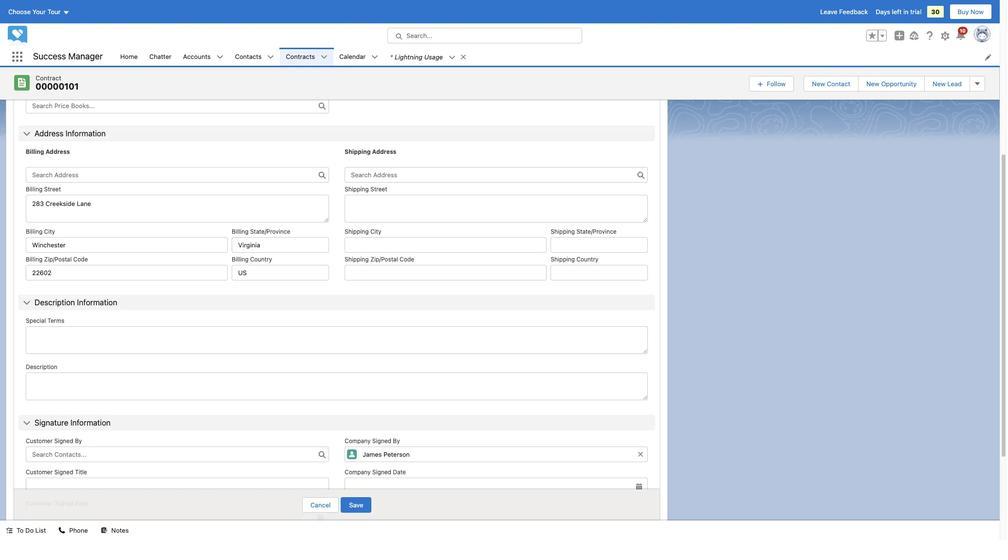 Task type: describe. For each thing, give the bounding box(es) containing it.
cancel button
[[302, 497, 339, 513]]

show
[[900, 56, 915, 64]]

billing for billing street
[[26, 185, 42, 193]]

Company Signed Date text field
[[345, 478, 648, 493]]

code for billing zip/postal code
[[73, 256, 88, 263]]

search address text field for shipping state/province
[[345, 167, 648, 182]]

home
[[120, 52, 138, 60]]

up
[[917, 56, 924, 64]]

more.
[[908, 30, 925, 38]]

terms
[[48, 317, 64, 324]]

cancel
[[311, 501, 331, 509]]

no for past
[[728, 56, 736, 64]]

text default image for address information
[[23, 130, 31, 138]]

feedback
[[840, 8, 869, 16]]

* for * lightning usage
[[390, 53, 393, 61]]

customer signed by
[[26, 437, 82, 445]]

manager
[[68, 51, 103, 62]]

shipping zip/postal code
[[345, 256, 415, 263]]

contacts link
[[229, 48, 268, 66]]

term
[[375, 26, 389, 34]]

10
[[961, 28, 966, 34]]

contract for number
[[24, 3, 48, 10]]

* account name
[[27, 26, 71, 34]]

number
[[50, 3, 72, 10]]

billing for billing state/province
[[232, 228, 249, 235]]

buy
[[958, 8, 970, 16]]

description for description
[[26, 363, 57, 370]]

search... button
[[388, 28, 583, 43]]

street for billing street
[[44, 185, 61, 193]]

description for description information
[[35, 298, 75, 307]]

activities
[[813, 21, 840, 28]]

billing city
[[26, 228, 55, 235]]

success
[[33, 51, 66, 62]]

expiration
[[365, 57, 392, 65]]

leave
[[821, 8, 838, 16]]

and inside no activities to show. get started by sending an email, scheduling a task, and more.
[[896, 30, 907, 38]]

to
[[17, 527, 24, 534]]

1 vertical spatial contract
[[350, 26, 374, 34]]

Company Signed By text field
[[345, 447, 648, 462]]

Price Book text field
[[26, 98, 329, 114]]

special terms
[[26, 317, 64, 324]]

company signed by
[[345, 437, 400, 445]]

customer signed date group
[[26, 497, 329, 525]]

scheduling
[[841, 30, 873, 38]]

00000101 inside the contract number 00000101
[[24, 13, 55, 22]]

phone
[[69, 527, 88, 534]]

Description text field
[[26, 372, 648, 400]]

shipping for shipping city
[[345, 228, 369, 235]]

company signed date group
[[345, 466, 648, 493]]

address inside dropdown button
[[35, 129, 64, 138]]

buy now
[[958, 8, 985, 16]]

zip/postal for shipping
[[371, 256, 398, 263]]

address for shipping
[[372, 148, 397, 155]]

activity.
[[753, 56, 776, 64]]

your
[[32, 8, 46, 16]]

an
[[813, 30, 820, 38]]

accounts
[[183, 52, 211, 60]]

1 vertical spatial and
[[821, 56, 832, 64]]

customer for customer signed title
[[26, 469, 53, 476]]

left
[[893, 8, 902, 16]]

signed for customer signed by
[[54, 437, 73, 445]]

country for shipping country
[[577, 256, 599, 263]]

by for customer signed by
[[75, 437, 82, 445]]

trial
[[911, 8, 922, 16]]

customer for customer signed date
[[26, 500, 53, 507]]

shipping for shipping address
[[345, 148, 371, 155]]

book
[[41, 89, 55, 96]]

search address text field for billing state/province
[[26, 167, 329, 182]]

notice
[[394, 57, 412, 65]]

state/province for shipping state/province
[[577, 228, 617, 235]]

account
[[31, 26, 53, 34]]

address for billing
[[46, 148, 70, 155]]

company for company signed date
[[345, 469, 371, 476]]

as
[[874, 56, 881, 64]]

tasks
[[833, 56, 849, 64]]

Customer Signed By text field
[[26, 447, 329, 462]]

lightning
[[395, 53, 423, 61]]

* lightning usage
[[390, 53, 443, 61]]

information for address information
[[66, 129, 106, 138]]

success manager
[[33, 51, 103, 62]]

Billing Street text field
[[26, 195, 329, 222]]

date for company signed date
[[393, 469, 406, 476]]

new for new lead
[[933, 80, 947, 88]]

description information
[[35, 298, 117, 307]]

chatter link
[[144, 48, 177, 66]]

name
[[55, 26, 71, 34]]

zip/postal for billing
[[44, 256, 72, 263]]

signed for customer signed title
[[54, 469, 73, 476]]

owner
[[345, 57, 363, 65]]

done
[[883, 56, 898, 64]]

get
[[744, 30, 754, 38]]

text default image inside contacts list item
[[268, 54, 274, 61]]

date for customer signed date
[[75, 500, 88, 507]]

email,
[[822, 30, 839, 38]]

new contact
[[813, 80, 851, 88]]

Billing Zip/Postal Code text field
[[26, 265, 228, 281]]

contracts list item
[[280, 48, 334, 66]]

contract 00000101
[[36, 74, 79, 92]]

started
[[756, 30, 777, 38]]

buy now button
[[950, 4, 993, 19]]

description information button
[[19, 295, 656, 310]]

no activities to show. get started by sending an email, scheduling a task, and more.
[[744, 21, 925, 38]]

in
[[904, 8, 909, 16]]

past
[[777, 56, 790, 64]]

Shipping Zip/Postal Code text field
[[345, 265, 547, 281]]

here.
[[926, 56, 941, 64]]

billing zip/postal code
[[26, 256, 88, 263]]

choose
[[8, 8, 31, 16]]

now
[[971, 8, 985, 16]]

text default image inside accounts list item
[[217, 54, 223, 61]]

Shipping State/Province text field
[[551, 237, 648, 253]]

text default image for signature information
[[23, 419, 31, 427]]

new for new opportunity
[[867, 80, 880, 88]]



Task type: vqa. For each thing, say whether or not it's contained in the screenshot.
283 Creekside Lane text field
yes



Task type: locate. For each thing, give the bounding box(es) containing it.
company up save
[[345, 469, 371, 476]]

1 country from the left
[[250, 256, 272, 263]]

list item
[[384, 48, 472, 66]]

city up billing zip/postal code on the left of page
[[44, 228, 55, 235]]

days left in trial
[[876, 8, 922, 16]]

* left "status" at the left top of the page
[[27, 57, 30, 65]]

Billing Country text field
[[232, 265, 329, 281]]

days
[[876, 8, 891, 16]]

chatter
[[149, 52, 172, 60]]

0 horizontal spatial street
[[44, 185, 61, 193]]

1 horizontal spatial and
[[896, 30, 907, 38]]

shipping for shipping street
[[345, 185, 369, 193]]

billing for billing city
[[26, 228, 42, 235]]

city up shipping zip/postal code
[[371, 228, 382, 235]]

shipping for shipping country
[[551, 256, 575, 263]]

calendar list item
[[334, 48, 384, 66]]

group
[[867, 30, 888, 41]]

address down address information
[[46, 148, 70, 155]]

list item containing *
[[384, 48, 472, 66]]

customer
[[26, 437, 53, 445], [26, 469, 53, 476], [26, 500, 53, 507]]

to
[[841, 21, 847, 28]]

0 vertical spatial no
[[803, 21, 812, 28]]

list containing home
[[115, 48, 1001, 66]]

code up the description information
[[73, 256, 88, 263]]

search address text field up shipping street text box
[[345, 167, 648, 182]]

text default image right owner
[[372, 54, 379, 61]]

state/province for billing state/province
[[250, 228, 290, 235]]

Billing City text field
[[26, 237, 228, 253]]

shipping down the address information dropdown button
[[345, 148, 371, 155]]

* left account
[[27, 26, 30, 34]]

shipping street
[[345, 185, 388, 193]]

task,
[[880, 30, 894, 38]]

shipping for shipping state/province
[[551, 228, 575, 235]]

date up phone
[[75, 500, 88, 507]]

contacts list item
[[229, 48, 280, 66]]

description inside dropdown button
[[35, 298, 75, 307]]

home link
[[115, 48, 144, 66]]

by
[[779, 30, 786, 38]]

contract image
[[14, 75, 30, 91]]

new inside new opportunity button
[[867, 80, 880, 88]]

1 horizontal spatial search address text field
[[345, 167, 648, 182]]

1 vertical spatial information
[[77, 298, 117, 307]]

1 vertical spatial company
[[345, 469, 371, 476]]

new inside new lead button
[[933, 80, 947, 88]]

date down company signed by
[[393, 469, 406, 476]]

address up 'billing address'
[[35, 129, 64, 138]]

0 vertical spatial information
[[66, 129, 106, 138]]

signed inside group
[[373, 469, 392, 476]]

country up billing country text field
[[250, 256, 272, 263]]

0 horizontal spatial new
[[813, 80, 826, 88]]

2 new from the left
[[867, 80, 880, 88]]

shipping state/province
[[551, 228, 617, 235]]

text default image up 'billing address'
[[23, 130, 31, 138]]

shipping for shipping zip/postal code
[[345, 256, 369, 263]]

contract inside the contract number 00000101
[[24, 3, 48, 10]]

contacts
[[235, 52, 262, 60]]

1 horizontal spatial date
[[393, 469, 406, 476]]

text default image inside list item
[[460, 53, 467, 60]]

search address text field up the billing street text box
[[26, 167, 329, 182]]

sending
[[788, 30, 811, 38]]

* inside list item
[[390, 53, 393, 61]]

information down billing zip/postal code text box
[[77, 298, 117, 307]]

shipping down shipping city
[[345, 256, 369, 263]]

1 horizontal spatial no
[[803, 21, 812, 28]]

0 horizontal spatial and
[[821, 56, 832, 64]]

new
[[813, 80, 826, 88], [867, 80, 880, 88], [933, 80, 947, 88]]

1 state/province from the left
[[250, 228, 290, 235]]

1 horizontal spatial code
[[400, 256, 415, 263]]

0 vertical spatial contract
[[24, 3, 48, 10]]

contract for 00000101
[[36, 74, 61, 82]]

text default image for description information
[[23, 299, 31, 307]]

10 button
[[956, 27, 968, 41]]

shipping down shipping address
[[345, 185, 369, 193]]

signed for company signed date
[[373, 469, 392, 476]]

past
[[738, 56, 751, 64]]

customer signed title
[[26, 469, 87, 476]]

signed up phone button
[[54, 500, 73, 507]]

Customer Signed Title text field
[[26, 478, 329, 493]]

2 state/province from the left
[[577, 228, 617, 235]]

00000101
[[24, 13, 55, 22], [36, 81, 79, 92]]

no up sending
[[803, 21, 812, 28]]

title
[[75, 469, 87, 476]]

accounts list item
[[177, 48, 229, 66]]

billing for billing country
[[232, 256, 249, 263]]

2 vertical spatial customer
[[26, 500, 53, 507]]

street down shipping address
[[371, 185, 388, 193]]

1 horizontal spatial new
[[867, 80, 880, 88]]

2 vertical spatial information
[[70, 418, 111, 427]]

usage
[[425, 53, 443, 61]]

description up terms
[[35, 298, 75, 307]]

0 vertical spatial date
[[393, 469, 406, 476]]

2 zip/postal from the left
[[371, 256, 398, 263]]

0 horizontal spatial no
[[728, 56, 736, 64]]

billing country
[[232, 256, 272, 263]]

signed down "signature information"
[[54, 437, 73, 445]]

information right 'signature' on the left of the page
[[70, 418, 111, 427]]

company signed date
[[345, 469, 406, 476]]

1 city from the left
[[44, 228, 55, 235]]

text default image right usage
[[460, 53, 467, 60]]

calendar
[[340, 52, 366, 60]]

3 new from the left
[[933, 80, 947, 88]]

30
[[932, 8, 940, 16]]

2 code from the left
[[400, 256, 415, 263]]

company for company signed by
[[345, 437, 371, 445]]

billing address
[[26, 148, 70, 155]]

0 horizontal spatial country
[[250, 256, 272, 263]]

0 horizontal spatial state/province
[[250, 228, 290, 235]]

2 city from the left
[[371, 228, 382, 235]]

tour
[[48, 8, 61, 16]]

2 country from the left
[[577, 256, 599, 263]]

Customer Signed Date text field
[[26, 509, 329, 525]]

text default image inside calendar list item
[[372, 54, 379, 61]]

date inside group
[[393, 469, 406, 476]]

contract inside contract 00000101
[[36, 74, 61, 82]]

signed up 'company signed date'
[[373, 437, 392, 445]]

text default image left 'signature' on the left of the page
[[23, 419, 31, 427]]

text default image inside notes button
[[101, 527, 107, 534]]

code up the "shipping zip/postal code" text box
[[400, 256, 415, 263]]

special
[[26, 317, 46, 324]]

00000101 down "status" at the left top of the page
[[36, 81, 79, 92]]

city for billing city
[[44, 228, 55, 235]]

to do list
[[17, 527, 46, 534]]

notes
[[111, 527, 129, 534]]

1 horizontal spatial city
[[371, 228, 382, 235]]

price book
[[26, 89, 55, 96]]

text default image left to
[[6, 527, 13, 534]]

1 vertical spatial description
[[26, 363, 57, 370]]

state/province up billing state/province text field
[[250, 228, 290, 235]]

shipping up shipping zip/postal code
[[345, 228, 369, 235]]

calendar link
[[334, 48, 372, 66]]

country
[[250, 256, 272, 263], [577, 256, 599, 263]]

customer down 'signature' on the left of the page
[[26, 437, 53, 445]]

0 horizontal spatial zip/postal
[[44, 256, 72, 263]]

1 horizontal spatial street
[[371, 185, 388, 193]]

signature information button
[[19, 415, 656, 431]]

1 new from the left
[[813, 80, 826, 88]]

0 horizontal spatial code
[[73, 256, 88, 263]]

address
[[35, 129, 64, 138], [46, 148, 70, 155], [372, 148, 397, 155]]

company
[[345, 437, 371, 445], [345, 469, 371, 476]]

contract number 00000101
[[24, 3, 72, 22]]

no left past
[[728, 56, 736, 64]]

new for new contact
[[813, 80, 826, 88]]

signed for customer signed date
[[54, 500, 73, 507]]

signed down company signed by
[[373, 469, 392, 476]]

0 horizontal spatial city
[[44, 228, 55, 235]]

1 company from the top
[[345, 437, 371, 445]]

customer up list
[[26, 500, 53, 507]]

contact
[[828, 80, 851, 88]]

2 street from the left
[[371, 185, 388, 193]]

show.
[[849, 21, 866, 28]]

* for * account name
[[27, 26, 30, 34]]

1 horizontal spatial state/province
[[577, 228, 617, 235]]

0 horizontal spatial by
[[75, 437, 82, 445]]

text default image for to do list
[[6, 527, 13, 534]]

and right task,
[[896, 30, 907, 38]]

marked
[[851, 56, 873, 64]]

price
[[26, 89, 40, 96]]

text default image
[[460, 53, 467, 60], [217, 54, 223, 61], [268, 54, 274, 61], [321, 54, 328, 61], [59, 527, 65, 534], [101, 527, 107, 534]]

billing for billing zip/postal code
[[26, 256, 42, 263]]

customer down the customer signed by
[[26, 469, 53, 476]]

3 customer from the top
[[26, 500, 53, 507]]

signed inside group
[[54, 500, 73, 507]]

no for activities
[[803, 21, 812, 28]]

text default image right contacts
[[268, 54, 274, 61]]

state/province
[[250, 228, 290, 235], [577, 228, 617, 235]]

zip/postal down billing city
[[44, 256, 72, 263]]

2 vertical spatial contract
[[36, 74, 61, 82]]

new opportunity button
[[859, 76, 926, 91]]

save
[[349, 501, 364, 509]]

2 search address text field from the left
[[345, 167, 648, 182]]

1 search address text field from the left
[[26, 167, 329, 182]]

Shipping City text field
[[345, 237, 547, 253]]

Shipping Street text field
[[345, 195, 648, 222]]

1 code from the left
[[73, 256, 88, 263]]

billing
[[26, 148, 44, 155], [26, 185, 42, 193], [26, 228, 42, 235], [232, 228, 249, 235], [26, 256, 42, 263], [232, 256, 249, 263]]

signed
[[54, 437, 73, 445], [373, 437, 392, 445], [54, 469, 73, 476], [373, 469, 392, 476], [54, 500, 73, 507]]

list
[[35, 527, 46, 534]]

company inside group
[[345, 469, 371, 476]]

1 by from the left
[[75, 437, 82, 445]]

information for signature information
[[70, 418, 111, 427]]

* for * status
[[27, 57, 30, 65]]

0 vertical spatial customer
[[26, 437, 53, 445]]

1 vertical spatial customer
[[26, 469, 53, 476]]

* contract term (months)
[[346, 26, 416, 34]]

billing down 'billing address'
[[26, 185, 42, 193]]

information inside dropdown button
[[70, 418, 111, 427]]

code for shipping zip/postal code
[[400, 256, 415, 263]]

follow
[[768, 80, 786, 88]]

text default image inside the address information dropdown button
[[23, 130, 31, 138]]

billing up billing country
[[232, 228, 249, 235]]

* left notice
[[390, 53, 393, 61]]

billing up billing zip/postal code on the left of page
[[26, 228, 42, 235]]

address up shipping street at left
[[372, 148, 397, 155]]

country for billing country
[[250, 256, 272, 263]]

new contact button
[[804, 76, 859, 91]]

signed left title
[[54, 469, 73, 476]]

text default image left 'notes'
[[101, 527, 107, 534]]

new lead button
[[925, 76, 971, 91]]

text default image inside phone button
[[59, 527, 65, 534]]

1 vertical spatial no
[[728, 56, 736, 64]]

text default image inside "description information" dropdown button
[[23, 299, 31, 307]]

text default image inside to do list button
[[6, 527, 13, 534]]

0 horizontal spatial date
[[75, 500, 88, 507]]

billing for billing address
[[26, 148, 44, 155]]

(months)
[[391, 26, 416, 34]]

1 vertical spatial date
[[75, 500, 88, 507]]

street for shipping street
[[371, 185, 388, 193]]

no past activity. past meetings and tasks marked as done show up here.
[[728, 56, 941, 64]]

meetings
[[792, 56, 819, 64]]

text default image left phone
[[59, 527, 65, 534]]

city for shipping city
[[371, 228, 382, 235]]

2 horizontal spatial new
[[933, 80, 947, 88]]

phone button
[[53, 521, 94, 540]]

no inside no activities to show. get started by sending an email, scheduling a task, and more.
[[803, 21, 812, 28]]

company down signature information dropdown button
[[345, 437, 371, 445]]

text default image right contracts
[[321, 54, 328, 61]]

text default image inside list item
[[449, 54, 456, 61]]

0 horizontal spatial search address text field
[[26, 167, 329, 182]]

Search Address text field
[[26, 167, 329, 182], [345, 167, 648, 182]]

customer for customer signed by
[[26, 437, 53, 445]]

information for description information
[[77, 298, 117, 307]]

billing street
[[26, 185, 61, 193]]

1 vertical spatial 00000101
[[36, 81, 79, 92]]

list
[[115, 48, 1001, 66]]

opportunity
[[882, 80, 917, 88]]

1 street from the left
[[44, 185, 61, 193]]

by up 'company signed date'
[[393, 437, 400, 445]]

shipping
[[345, 148, 371, 155], [345, 185, 369, 193], [345, 228, 369, 235], [551, 228, 575, 235], [345, 256, 369, 263], [551, 256, 575, 263]]

search...
[[407, 32, 433, 39]]

new opportunity
[[867, 80, 917, 88]]

1 customer from the top
[[26, 437, 53, 445]]

street down 'billing address'
[[44, 185, 61, 193]]

country up shipping country text box
[[577, 256, 599, 263]]

text default image inside contracts list item
[[321, 54, 328, 61]]

text default image right accounts
[[217, 54, 223, 61]]

Billing State/Province text field
[[232, 237, 329, 253]]

contracts link
[[280, 48, 321, 66]]

and left tasks
[[821, 56, 832, 64]]

notes button
[[95, 521, 135, 540]]

new left 'lead'
[[933, 80, 947, 88]]

billing up billing street
[[26, 148, 44, 155]]

signature information
[[35, 418, 111, 427]]

by down "signature information"
[[75, 437, 82, 445]]

address information button
[[19, 126, 656, 141]]

text default image inside signature information dropdown button
[[23, 419, 31, 427]]

Special Terms text field
[[26, 326, 648, 354]]

description down special terms
[[26, 363, 57, 370]]

0 vertical spatial description
[[35, 298, 75, 307]]

text default image up special
[[23, 299, 31, 307]]

new left contact
[[813, 80, 826, 88]]

information up 'billing address'
[[66, 129, 106, 138]]

text default image right usage
[[449, 54, 456, 61]]

state/province up shipping state/province text field
[[577, 228, 617, 235]]

None text field
[[345, 36, 648, 51]]

leave feedback link
[[821, 8, 869, 16]]

shipping city
[[345, 228, 382, 235]]

follow button
[[750, 76, 795, 91]]

customer inside group
[[26, 500, 53, 507]]

billing down billing city
[[26, 256, 42, 263]]

city
[[44, 228, 55, 235], [371, 228, 382, 235]]

accounts link
[[177, 48, 217, 66]]

text default image
[[372, 54, 379, 61], [449, 54, 456, 61], [23, 130, 31, 138], [23, 299, 31, 307], [23, 419, 31, 427], [6, 527, 13, 534]]

Shipping Country text field
[[551, 265, 648, 281]]

2 by from the left
[[393, 437, 400, 445]]

0 vertical spatial 00000101
[[24, 13, 55, 22]]

date inside group
[[75, 500, 88, 507]]

new down as
[[867, 80, 880, 88]]

1 horizontal spatial country
[[577, 256, 599, 263]]

0 vertical spatial company
[[345, 437, 371, 445]]

shipping country
[[551, 256, 599, 263]]

leave feedback
[[821, 8, 869, 16]]

by
[[75, 437, 82, 445], [393, 437, 400, 445]]

do
[[25, 527, 34, 534]]

signed for company signed by
[[373, 437, 392, 445]]

*
[[27, 26, 30, 34], [346, 26, 349, 34], [390, 53, 393, 61], [27, 57, 30, 65]]

new lead
[[933, 80, 963, 88]]

by for company signed by
[[393, 437, 400, 445]]

1 horizontal spatial by
[[393, 437, 400, 445]]

billing down billing state/province
[[232, 256, 249, 263]]

2 customer from the top
[[26, 469, 53, 476]]

zip/postal down shipping city
[[371, 256, 398, 263]]

2 company from the top
[[345, 469, 371, 476]]

* for * contract term (months)
[[346, 26, 349, 34]]

1 zip/postal from the left
[[44, 256, 72, 263]]

00000101 up account
[[24, 13, 55, 22]]

0 vertical spatial and
[[896, 30, 907, 38]]

new inside new contact button
[[813, 80, 826, 88]]

address information
[[35, 129, 106, 138]]

shipping up shipping country at the right
[[551, 228, 575, 235]]

1 horizontal spatial zip/postal
[[371, 256, 398, 263]]

shipping down shipping state/province
[[551, 256, 575, 263]]

* up calendar
[[346, 26, 349, 34]]

contracts
[[286, 52, 315, 60]]



